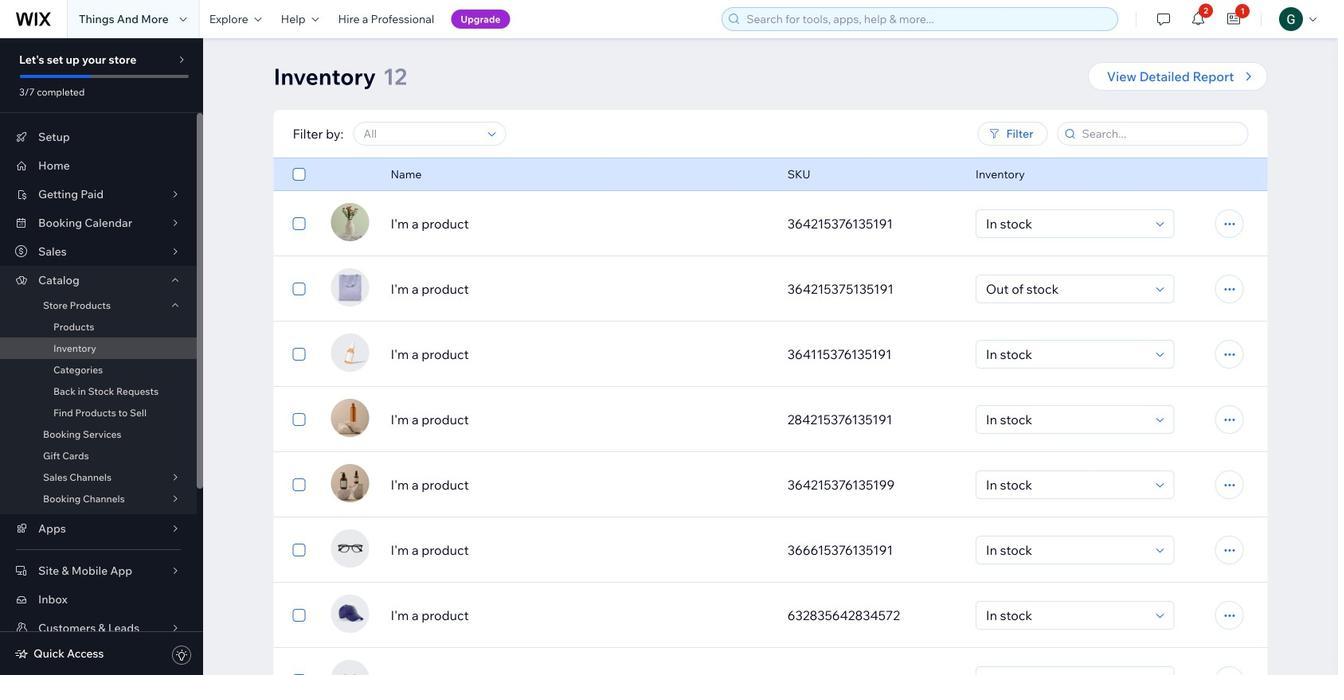 Task type: vqa. For each thing, say whether or not it's contained in the screenshot.
bottommost pages
no



Task type: locate. For each thing, give the bounding box(es) containing it.
None checkbox
[[293, 214, 306, 234], [293, 345, 306, 364], [293, 410, 306, 430], [293, 607, 306, 626], [293, 672, 306, 676], [293, 214, 306, 234], [293, 345, 306, 364], [293, 410, 306, 430], [293, 607, 306, 626], [293, 672, 306, 676]]

5 select field from the top
[[982, 472, 1152, 499]]

sidebar element
[[0, 38, 203, 676]]

None checkbox
[[293, 165, 306, 184], [293, 280, 306, 299], [293, 476, 306, 495], [293, 541, 306, 560], [293, 165, 306, 184], [293, 280, 306, 299], [293, 476, 306, 495], [293, 541, 306, 560]]

1 select field from the top
[[982, 210, 1152, 238]]

6 select field from the top
[[982, 537, 1152, 564]]

3 select field from the top
[[982, 341, 1152, 368]]

8 select field from the top
[[982, 668, 1152, 676]]

All field
[[359, 123, 483, 145]]

Search... field
[[1078, 123, 1244, 145]]

Select field
[[982, 210, 1152, 238], [982, 276, 1152, 303], [982, 341, 1152, 368], [982, 406, 1152, 434], [982, 472, 1152, 499], [982, 537, 1152, 564], [982, 603, 1152, 630], [982, 668, 1152, 676]]



Task type: describe. For each thing, give the bounding box(es) containing it.
4 select field from the top
[[982, 406, 1152, 434]]

7 select field from the top
[[982, 603, 1152, 630]]

2 select field from the top
[[982, 276, 1152, 303]]

Search for tools, apps, help & more... field
[[742, 8, 1114, 30]]



